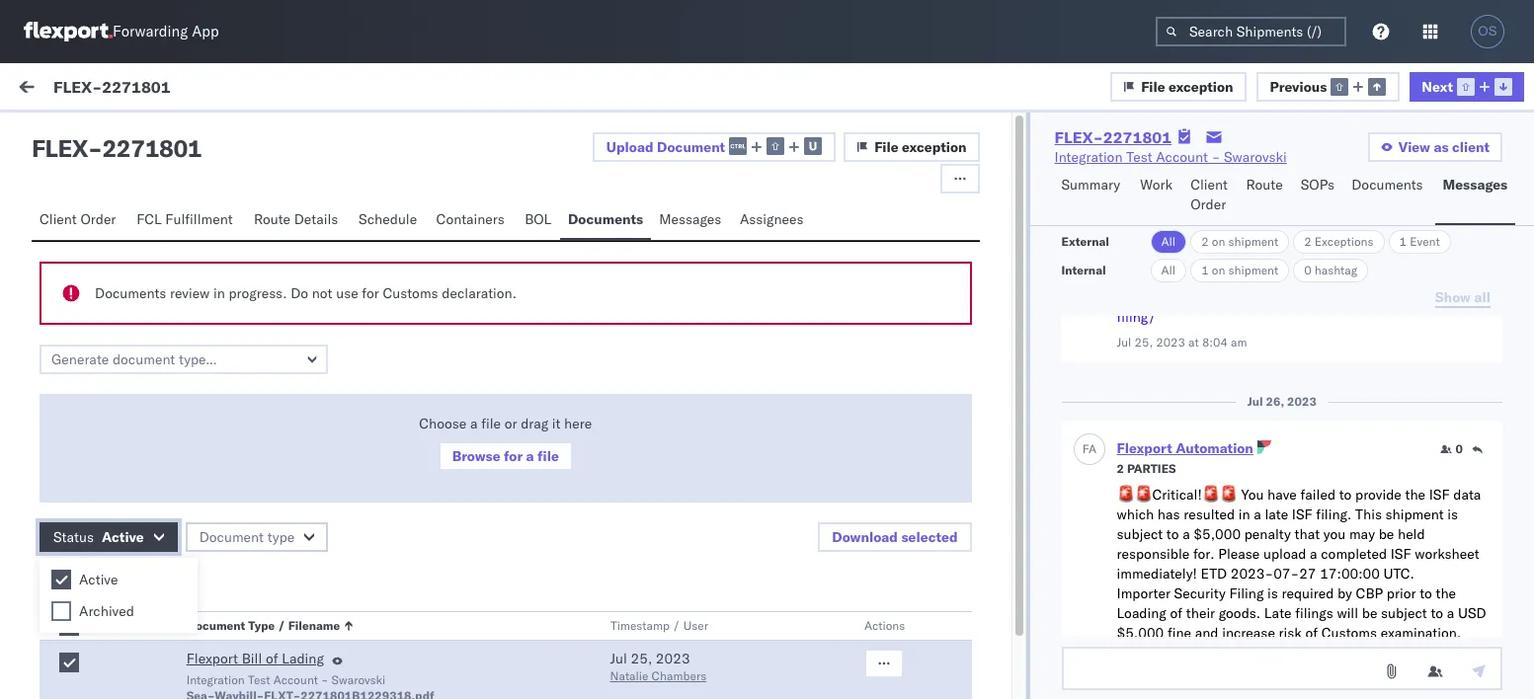 Task type: describe. For each thing, give the bounding box(es) containing it.
flexport automation
[[1117, 440, 1254, 458]]

etd
[[1201, 565, 1227, 583]]

browse for a file button
[[438, 442, 573, 471]]

flex- down "2 on shipment"
[[1196, 250, 1237, 267]]

when
[[229, 396, 262, 414]]

0 vertical spatial account
[[1156, 148, 1209, 166]]

be inside importer security filing is required by cbp prior to the loading of their goods. late filings will be subject to a usd $5,000 fine and increase risk of customs examination. additional information:
[[1362, 605, 1378, 623]]

26, left 2:44
[[551, 625, 572, 643]]

route button
[[1239, 167, 1293, 225]]

2271801 up the work button
[[1104, 127, 1172, 147]]

07-
[[1274, 565, 1300, 583]]

1 horizontal spatial file exception
[[1142, 78, 1234, 95]]

2023-
[[1231, 565, 1274, 583]]

bol button
[[517, 202, 560, 240]]

1 vertical spatial isf
[[1292, 506, 1313, 524]]

sender
[[531, 82, 569, 97]]

jul for 26,
[[1248, 394, 1263, 409]]

that inside 🚨🚨critical!🚨🚨 you have failed to provide the isf data which has resulted in a late isf filing. this shipment is subject to a $5,000 penalty that you may be held responsible for. please upload a completed isf worksheet immediately! etd 2023-07-27 17:00:00 utc.
[[1295, 526, 1320, 544]]

to right prior
[[1420, 585, 1433, 603]]

held
[[1398, 526, 1426, 544]]

not
[[312, 285, 333, 302]]

flexport. image
[[24, 22, 113, 41]]

1 oct from the top
[[524, 250, 547, 267]]

subject inside 🚨🚨critical!🚨🚨 you have failed to provide the isf data which has resulted in a late isf filing. this shipment is subject to a $5,000 penalty that you may be held responsible for. please upload a completed isf worksheet immediately! etd 2023-07-27 17:00:00 utc.
[[1117, 526, 1163, 544]]

be inside 🚨🚨critical!🚨🚨 you have failed to provide the isf data which has resulted in a late isf filing. this shipment is subject to a $5,000 penalty that you may be held responsible for. please upload a completed isf worksheet immediately! etd 2023-07-27 17:00:00 utc.
[[1379, 526, 1395, 544]]

0 horizontal spatial for
[[362, 285, 379, 302]]

s for we
[[73, 344, 79, 357]]

0 horizontal spatial documents button
[[560, 202, 651, 240]]

filing/
[[1117, 308, 1157, 326]]

oct for @
[[524, 625, 547, 643]]

/ inside button
[[673, 619, 680, 633]]

will inside importer security filing is required by cbp prior to the loading of their goods. late filings will be subject to a usd $5,000 fine and increase risk of customs examination. additional information:
[[1337, 605, 1359, 623]]

1 horizontal spatial messages button
[[1435, 167, 1516, 225]]

is inside importer security filing is required by cbp prior to the loading of their goods. late filings will be subject to a usd $5,000 fine and increase risk of customs examination. additional information:
[[1268, 585, 1279, 603]]

2 vertical spatial isf
[[1391, 545, 1412, 563]]

0 vertical spatial file
[[1142, 78, 1166, 95]]

2271801 down "import"
[[102, 133, 202, 163]]

(0) for internal (0)
[[185, 126, 210, 143]]

external (0)
[[32, 126, 113, 143]]

use
[[336, 285, 358, 302]]

work button
[[1133, 167, 1183, 225]]

a down than
[[470, 415, 478, 433]]

has inside we are notifying you that your shipment, k & k, devan has been delayed. this often occurs when unloading cargo takes longer than shipment's final update you
[[400, 377, 422, 394]]

my
[[20, 76, 51, 104]]

0 vertical spatial exception
[[1169, 78, 1234, 95]]

internal (0)
[[133, 126, 210, 143]]

sops button
[[1293, 167, 1344, 225]]

1 vertical spatial documents
[[568, 210, 644, 228]]

2 vertical spatial 1
[[151, 573, 160, 591]]

🚨🚨critical!🚨🚨
[[1117, 486, 1238, 504]]

route details
[[254, 210, 338, 228]]

contract
[[265, 288, 318, 305]]

a left late
[[1254, 506, 1262, 524]]

pdt for we
[[676, 378, 701, 396]]

and inside importer security filing is required by cbp prior to the loading of their goods. late filings will be subject to a usd $5,000 fine and increase risk of customs examination. additional information:
[[1195, 625, 1219, 642]]

data
[[1454, 486, 1482, 504]]

work for related
[[1241, 171, 1267, 186]]

choose
[[419, 415, 467, 433]]

schedule inside exception: (air recovery) schedule delay: availability delay
[[241, 505, 303, 523]]

create
[[448, 288, 487, 305]]

https://www.flexport.com/glossary/importer-
[[1117, 289, 1417, 306]]

1 for 1 event
[[1400, 234, 1407, 249]]

2 2:45 from the top
[[618, 378, 648, 396]]

filename
[[288, 619, 340, 633]]

partnership.
[[128, 307, 205, 325]]

2:44
[[618, 625, 648, 643]]

o s for we
[[65, 344, 79, 357]]

work inside 'button'
[[193, 81, 226, 99]]

work for my
[[57, 76, 108, 104]]

takes
[[369, 396, 403, 414]]

exceptions
[[1315, 234, 1374, 249]]

o for we
[[65, 344, 73, 357]]

27
[[1300, 565, 1317, 583]]

route details button
[[246, 202, 351, 240]]

exception: for exception: warehouse devan delay
[[63, 248, 133, 266]]

25, inside https://www.flexport.com/glossary/importer-security- filing/ jul 25, 2023 at 8:04 am
[[1135, 335, 1153, 350]]

0 vertical spatial integration test account - swarovski
[[1055, 148, 1287, 166]]

1 vertical spatial active
[[79, 571, 118, 589]]

exception: warehouse devan delay
[[63, 248, 296, 266]]

warehouse
[[136, 248, 210, 266]]

2 inside button
[[1117, 461, 1125, 476]]

document type button
[[185, 523, 328, 552]]

uploaded
[[40, 573, 103, 591]]

are
[[83, 377, 102, 394]]

a down resulted
[[1183, 526, 1190, 544]]

$5,000 inside importer security filing is required by cbp prior to the loading of their goods. late filings will be subject to a usd $5,000 fine and increase risk of customs examination. additional information:
[[1117, 625, 1164, 642]]

0 horizontal spatial documents
[[95, 285, 166, 302]]

2 parties
[[1117, 461, 1176, 476]]

archived
[[79, 603, 134, 621]]

to up responsible
[[1167, 526, 1179, 544]]

1 horizontal spatial integration
[[1055, 148, 1123, 166]]

devan
[[214, 248, 255, 266]]

1 horizontal spatial documents button
[[1344, 167, 1435, 225]]

customs inside importer security filing is required by cbp prior to the loading of their goods. late filings will be subject to a usd $5,000 fine and increase risk of customs examination. additional information:
[[1322, 625, 1378, 642]]

internal for internal
[[1062, 263, 1107, 278]]

1 vertical spatial flex-2271801
[[1055, 127, 1172, 147]]

been
[[426, 377, 457, 394]]

failed
[[1301, 486, 1336, 504]]

1 o from the top
[[65, 216, 73, 229]]

1 2023, from the top
[[576, 250, 614, 267]]

0 vertical spatial client
[[1191, 176, 1228, 194]]

containers button
[[428, 202, 517, 240]]

forwarding app link
[[24, 22, 219, 41]]

1 vertical spatial account
[[273, 673, 318, 688]]

0 horizontal spatial order
[[80, 210, 116, 228]]

that inside we are notifying you that your shipment, k & k, devan has been delayed. this often occurs when unloading cargo takes longer than shipment's final update you
[[190, 377, 216, 394]]

0 for 0 hashtag
[[1305, 263, 1312, 278]]

omkar for we
[[96, 342, 137, 360]]

shipment for 1 on shipment
[[1229, 263, 1279, 278]]

omkar savant for we
[[96, 342, 184, 360]]

2023, for we
[[576, 378, 614, 396]]

0 vertical spatial flex-2271801
[[53, 77, 171, 96]]

1 o s from the top
[[65, 216, 79, 229]]

chambers
[[652, 669, 707, 684]]

all for 1
[[1162, 263, 1176, 278]]

∙
[[138, 573, 148, 591]]

shipment,
[[250, 377, 313, 394]]

0 horizontal spatial messages
[[659, 210, 722, 228]]

0 horizontal spatial in
[[213, 285, 225, 302]]

upload
[[1264, 545, 1307, 563]]

lading
[[282, 650, 324, 668]]

usd
[[1458, 605, 1487, 623]]

document for type
[[199, 529, 264, 546]]

filing
[[1230, 585, 1264, 603]]

0 for 0
[[1456, 442, 1464, 457]]

1 horizontal spatial client order button
[[1183, 167, 1239, 225]]

2 horizontal spatial documents
[[1352, 176, 1424, 194]]

a up lucrative
[[104, 288, 111, 305]]

bill
[[242, 650, 262, 668]]

2023 inside https://www.flexport.com/glossary/importer-security- filing/ jul 25, 2023 at 8:04 am
[[1156, 335, 1186, 350]]

o for @
[[65, 611, 73, 624]]

1 for 1 on shipment
[[1202, 263, 1209, 278]]

worksheet
[[1415, 545, 1480, 563]]

omkar for @
[[96, 609, 137, 627]]

type
[[267, 529, 295, 546]]

0 hashtag
[[1305, 263, 1358, 278]]

importer security filing is required by cbp prior to the loading of their goods. late filings will be subject to a usd $5,000 fine and increase risk of customs examination. additional information:
[[1117, 585, 1487, 662]]

related
[[1197, 171, 1238, 186]]

Generate document type... text field
[[40, 345, 328, 375]]

s for @
[[73, 611, 79, 624]]

work inside button
[[1141, 176, 1173, 194]]

increase
[[1223, 625, 1276, 642]]

https://www.flexport.com/glossary/importer-security- filing/ link
[[1117, 289, 1476, 326]]

view as client button
[[1368, 132, 1503, 162]]

https://www.flexport.com/glossary/importer-security- filing/ jul 25, 2023 at 8:04 am
[[1117, 289, 1476, 350]]

1 vertical spatial test
[[248, 673, 270, 688]]

2 458574 from the top
[[1237, 378, 1289, 396]]

prior
[[1387, 585, 1417, 603]]

has inside 🚨🚨critical!🚨🚨 you have failed to provide the isf data which has resulted in a late isf filing. this shipment is subject to a $5,000 penalty that you may be held responsible for. please upload a completed isf worksheet immediately! etd 2023-07-27 17:00:00 utc.
[[1158, 506, 1180, 524]]

omkar savant for @
[[96, 609, 184, 627]]

f a
[[1083, 441, 1097, 456]]

1 vertical spatial exception
[[902, 138, 967, 156]]

(air
[[136, 505, 165, 523]]

which
[[1117, 506, 1154, 524]]

all for 2
[[1162, 234, 1176, 249]]

17:00:00
[[1320, 565, 1380, 583]]

on for 2
[[1212, 234, 1226, 249]]

document type
[[199, 529, 295, 546]]

late
[[1265, 506, 1289, 524]]

your
[[219, 377, 247, 394]]

this inside 🚨🚨critical!🚨🚨 you have failed to provide the isf data which has resulted in a late isf filing. this shipment is subject to a $5,000 penalty that you may be held responsible for. please upload a completed isf worksheet immediately! etd 2023-07-27 17:00:00 utc.
[[1356, 506, 1382, 524]]

to up examination.
[[1431, 605, 1444, 623]]

0 horizontal spatial messages button
[[651, 202, 732, 240]]

a inside importer security filing is required by cbp prior to the loading of their goods. late filings will be subject to a usd $5,000 fine and increase risk of customs examination. additional information:
[[1447, 605, 1455, 623]]

1 horizontal spatial messages
[[1443, 176, 1508, 194]]

sops
[[1301, 176, 1335, 194]]

declaration.
[[442, 285, 517, 302]]

is inside this is a great deal and with this contract established, we will create a lucrative partnership.
[[89, 288, 100, 305]]

cbp
[[1356, 585, 1384, 603]]

route for route details
[[254, 210, 291, 228]]

a up 27
[[1310, 545, 1318, 563]]

0 vertical spatial you
[[165, 377, 187, 394]]

flex- up summary
[[1055, 127, 1104, 147]]

delay:
[[306, 505, 346, 523]]

external (0) button
[[24, 117, 125, 155]]

1 omkar savant from the top
[[96, 214, 184, 232]]

26, down bol 'button'
[[551, 250, 572, 267]]

26, up it
[[551, 378, 572, 396]]

1 vertical spatial client
[[40, 210, 77, 228]]

integration test account - swarovski link
[[1055, 147, 1287, 167]]

4 resize handle column header from the left
[[1499, 165, 1523, 690]]

0 horizontal spatial client order button
[[32, 202, 129, 240]]

previous button
[[1257, 72, 1401, 101]]

import
[[148, 81, 190, 99]]

documents review in progress. do not use for customs declaration.
[[95, 285, 517, 302]]

event
[[1410, 234, 1440, 249]]

1 on shipment
[[1202, 263, 1279, 278]]

Search Shipments (/) text field
[[1156, 17, 1347, 46]]

1 flex- 458574 from the top
[[1196, 250, 1289, 267]]

flex- up information:
[[1196, 625, 1237, 643]]

2 horizontal spatial isf
[[1430, 486, 1450, 504]]

26, down https://www.flexport.com/glossary/importer-security- filing/ jul 25, 2023 at 8:04 am
[[1266, 394, 1285, 409]]

type
[[248, 619, 275, 633]]

1 oct 26, 2023, 2:45 pm pdt from the top
[[524, 250, 701, 267]]

0 vertical spatial test
[[1127, 148, 1153, 166]]

filing.
[[1317, 506, 1352, 524]]

1 savant from the top
[[141, 214, 184, 232]]

k
[[317, 377, 326, 394]]

immediately!
[[1117, 565, 1198, 583]]

devan
[[359, 377, 396, 394]]

0 horizontal spatial integration
[[186, 673, 245, 688]]

0 vertical spatial active
[[102, 529, 144, 546]]

os button
[[1465, 9, 1511, 54]]



Task type: vqa. For each thing, say whether or not it's contained in the screenshot.
fourth Ocean FCL from the bottom
no



Task type: locate. For each thing, give the bounding box(es) containing it.
route right related
[[1247, 176, 1283, 194]]

import work button
[[140, 63, 234, 117]]

0 left "hashtag"
[[1305, 263, 1312, 278]]

and down their
[[1195, 625, 1219, 642]]

1 on from the top
[[1212, 234, 1226, 249]]

1 s from the top
[[73, 216, 79, 229]]

delay down (air
[[138, 525, 175, 543]]

2 horizontal spatial this
[[1356, 506, 1382, 524]]

1 horizontal spatial client
[[1191, 176, 1228, 194]]

a left lucrative
[[59, 307, 67, 325]]

0 horizontal spatial 2
[[1117, 461, 1125, 476]]

1 horizontal spatial isf
[[1391, 545, 1412, 563]]

flex- up for.
[[1196, 506, 1237, 524]]

with
[[208, 288, 235, 305]]

omkar savant up notifying
[[96, 342, 184, 360]]

loading
[[1117, 605, 1167, 623]]

1 vertical spatial o
[[65, 344, 73, 357]]

2 pm from the top
[[651, 378, 672, 396]]

o s down flex
[[65, 216, 79, 229]]

external for external (0)
[[32, 126, 84, 143]]

for.
[[1194, 545, 1215, 563]]

schedule right details
[[359, 210, 417, 228]]

2 horizontal spatial is
[[1448, 506, 1459, 524]]

flex
[[32, 133, 88, 163]]

0 horizontal spatial flexport
[[186, 650, 238, 668]]

has up longer
[[400, 377, 422, 394]]

savant for @
[[141, 609, 184, 627]]

1 vertical spatial schedule
[[241, 505, 303, 523]]

work
[[57, 76, 108, 104], [1241, 171, 1267, 186]]

458574 up penalty
[[1237, 506, 1289, 524]]

1 vertical spatial be
[[1362, 605, 1378, 623]]

exception down search shipments (/) text field
[[1169, 78, 1234, 95]]

pm for we
[[651, 378, 672, 396]]

2 2023, from the top
[[576, 378, 614, 396]]

0 vertical spatial this
[[59, 288, 86, 305]]

0 horizontal spatial /
[[278, 619, 285, 633]]

download
[[832, 529, 898, 546]]

document inside document type / filename 'button'
[[186, 619, 245, 633]]

2 o from the top
[[65, 344, 73, 357]]

internal for internal (0)
[[133, 126, 181, 143]]

2 on shipment
[[1202, 234, 1279, 249]]

and inside this is a great deal and with this contract established, we will create a lucrative partnership.
[[181, 288, 204, 305]]

late
[[1265, 605, 1292, 623]]

document left "type"
[[186, 619, 245, 633]]

subject inside importer security filing is required by cbp prior to the loading of their goods. late filings will be subject to a usd $5,000 fine and increase risk of customs examination. additional information:
[[1382, 605, 1428, 623]]

/ right "type"
[[278, 619, 285, 633]]

delay inside exception: (air recovery) schedule delay: availability delay
[[138, 525, 175, 543]]

security
[[1175, 585, 1226, 603]]

pdt for @
[[676, 625, 701, 643]]

0 vertical spatial customs
[[383, 285, 438, 302]]

flexport for flexport automation
[[1117, 440, 1173, 458]]

oct up drag
[[524, 378, 547, 396]]

of up fine at the right bottom of page
[[1171, 605, 1183, 623]]

1 horizontal spatial subject
[[1382, 605, 1428, 623]]

next button
[[1410, 72, 1525, 101]]

os
[[1479, 24, 1498, 39]]

pm
[[651, 250, 672, 267], [651, 378, 672, 396], [651, 625, 672, 643]]

flexport bill of lading link
[[186, 649, 324, 673]]

0 horizontal spatial this
[[59, 288, 86, 305]]

3 o from the top
[[65, 611, 73, 624]]

1 all from the top
[[1162, 234, 1176, 249]]

you down filing.
[[1324, 526, 1346, 544]]

25, inside jul 25, 2023 natalie chambers
[[631, 650, 652, 668]]

2 vertical spatial 2023,
[[576, 625, 614, 643]]

2 (0) from the left
[[185, 126, 210, 143]]

active down (air
[[102, 529, 144, 546]]

1 horizontal spatial customs
[[1322, 625, 1378, 642]]

1 vertical spatial route
[[254, 210, 291, 228]]

this inside we are notifying you that your shipment, k & k, devan has been delayed. this often occurs when unloading cargo takes longer than shipment's final update you
[[116, 396, 143, 414]]

client order button
[[1183, 167, 1239, 225], [32, 202, 129, 240]]

2023, for @
[[576, 625, 614, 643]]

1 2:45 from the top
[[618, 250, 648, 267]]

1 vertical spatial work
[[1241, 171, 1267, 186]]

external for external
[[1062, 234, 1110, 249]]

all button for 1
[[1151, 259, 1187, 283]]

2023 for 26,
[[1288, 394, 1317, 409]]

final
[[435, 416, 463, 434]]

pm for @
[[651, 625, 672, 643]]

2 vertical spatial oct
[[524, 625, 547, 643]]

2023 up chambers
[[656, 650, 690, 668]]

flex- 458574 down you
[[1196, 506, 1289, 524]]

0 inside 0 button
[[1456, 442, 1464, 457]]

3 s from the top
[[73, 611, 79, 624]]

1 resize handle column header from the left
[[492, 165, 515, 690]]

o s for @
[[65, 611, 79, 624]]

messages down the "upload document" button
[[659, 210, 722, 228]]

documents right bol 'button'
[[568, 210, 644, 228]]

be right may
[[1379, 526, 1395, 544]]

flex- 458574 down am
[[1196, 378, 1289, 396]]

0 vertical spatial $5,000
[[1194, 526, 1241, 544]]

omkar up notifying
[[96, 342, 137, 360]]

0 vertical spatial file exception
[[1142, 78, 1234, 95]]

4 458574 from the top
[[1237, 625, 1289, 643]]

3 omkar savant from the top
[[96, 609, 184, 627]]

client order right the work button
[[1191, 176, 1228, 213]]

do
[[291, 285, 308, 302]]

customs
[[383, 285, 438, 302], [1322, 625, 1378, 642]]

this up may
[[1356, 506, 1382, 524]]

2023 down https://www.flexport.com/glossary/importer-security- filing/ jul 25, 2023 at 8:04 am
[[1288, 394, 1317, 409]]

2023 inside jul 25, 2023 natalie chambers
[[656, 650, 690, 668]]

you down choose a file or drag it here
[[465, 436, 488, 454]]

you for we
[[465, 436, 488, 454]]

2 o s from the top
[[65, 344, 79, 357]]

resize handle column header
[[492, 165, 515, 690], [828, 165, 851, 690], [1163, 165, 1187, 690], [1499, 165, 1523, 690]]

1 vertical spatial integration
[[186, 673, 245, 688]]

0 vertical spatial pdt
[[676, 250, 701, 267]]

flexport up 2 parties button
[[1117, 440, 1173, 458]]

you inside 🚨🚨critical!🚨🚨 you have failed to provide the isf data which has resulted in a late isf filing. this shipment is subject to a $5,000 penalty that you may be held responsible for. please upload a completed isf worksheet immediately! etd 2023-07-27 17:00:00 utc.
[[1324, 526, 1346, 544]]

order left fcl
[[80, 210, 116, 228]]

2 vertical spatial omkar
[[96, 609, 137, 627]]

savant for we
[[141, 342, 184, 360]]

s
[[73, 216, 79, 229], [73, 344, 79, 357], [73, 611, 79, 624]]

3 pm from the top
[[651, 625, 672, 643]]

savant down '∙'
[[141, 609, 184, 627]]

1 horizontal spatial in
[[1239, 506, 1251, 524]]

route for route
[[1247, 176, 1283, 194]]

1 horizontal spatial $5,000
[[1194, 526, 1241, 544]]

(0)
[[87, 126, 113, 143], [185, 126, 210, 143]]

app
[[192, 22, 219, 41]]

1 exception: from the top
[[63, 248, 133, 266]]

omkar savant down '∙'
[[96, 609, 184, 627]]

1 horizontal spatial will
[[1337, 605, 1359, 623]]

exception: for exception: (air recovery) schedule delay: availability delay
[[63, 505, 133, 523]]

0 horizontal spatial 1
[[151, 573, 160, 591]]

a inside button
[[526, 448, 534, 465]]

to up filing.
[[1340, 486, 1352, 504]]

(0) inside button
[[87, 126, 113, 143]]

2023
[[1156, 335, 1186, 350], [1288, 394, 1317, 409], [656, 650, 690, 668]]

completed
[[1321, 545, 1388, 563]]

None checkbox
[[51, 570, 71, 590], [59, 617, 79, 636], [51, 570, 71, 590], [59, 617, 79, 636]]

exception: inside exception: (air recovery) schedule delay: availability delay
[[63, 505, 133, 523]]

document for type
[[186, 619, 245, 633]]

oct 26, 2023, 2:45 pm pdt down bol 'button'
[[524, 250, 701, 267]]

subject down prior
[[1382, 605, 1428, 623]]

1 458574 from the top
[[1237, 250, 1289, 267]]

all button
[[1151, 230, 1187, 254], [1151, 259, 1187, 283]]

document inside document type button
[[199, 529, 264, 546]]

3 2023, from the top
[[576, 625, 614, 643]]

review
[[170, 285, 210, 302]]

1 vertical spatial work
[[1141, 176, 1173, 194]]

in inside 🚨🚨critical!🚨🚨 you have failed to provide the isf data which has resulted in a late isf filing. this shipment is subject to a $5,000 penalty that you may be held responsible for. please upload a completed isf worksheet immediately! etd 2023-07-27 17:00:00 utc.
[[1239, 506, 1251, 524]]

0 vertical spatial file
[[481, 415, 501, 433]]

🚨🚨critical!🚨🚨 you have failed to provide the isf data which has resulted in a late isf filing. this shipment is subject to a $5,000 penalty that you may be held responsible for. please upload a completed isf worksheet immediately! etd 2023-07-27 17:00:00 utc.
[[1117, 486, 1482, 583]]

2 savant from the top
[[141, 342, 184, 360]]

client order left fcl
[[40, 210, 116, 228]]

security-
[[1417, 289, 1476, 306]]

2 / from the left
[[673, 619, 680, 633]]

user
[[683, 619, 708, 633]]

1 / from the left
[[278, 619, 285, 633]]

2271801
[[102, 77, 171, 96], [1104, 127, 1172, 147], [102, 133, 202, 163]]

2 all from the top
[[1162, 263, 1176, 278]]

oct 26, 2023, 2:45 pm pdt up here
[[524, 378, 701, 396]]

all button for 2
[[1151, 230, 1187, 254]]

1 vertical spatial subject
[[1382, 605, 1428, 623]]

s left fcl
[[73, 216, 79, 229]]

0 horizontal spatial work
[[193, 81, 226, 99]]

2 for on shipment
[[1202, 234, 1209, 249]]

2023 for 25,
[[656, 650, 690, 668]]

2 omkar savant from the top
[[96, 342, 184, 360]]

for inside browse for a file button
[[504, 448, 523, 465]]

availability
[[59, 525, 134, 543]]

0 vertical spatial will
[[423, 288, 444, 305]]

0 vertical spatial be
[[1379, 526, 1395, 544]]

savant
[[141, 214, 184, 232], [141, 342, 184, 360], [141, 609, 184, 627]]

exception: (air recovery) schedule delay: availability delay
[[59, 505, 346, 543]]

schedule
[[359, 210, 417, 228], [241, 505, 303, 523]]

the inside 🚨🚨critical!🚨🚨 you have failed to provide the isf data which has resulted in a late isf filing. this shipment is subject to a $5,000 penalty that you may be held responsible for. please upload a completed isf worksheet immediately! etd 2023-07-27 17:00:00 utc.
[[1406, 486, 1426, 504]]

0 horizontal spatial customs
[[383, 285, 438, 302]]

to
[[1340, 486, 1352, 504], [1167, 526, 1179, 544], [1420, 585, 1433, 603], [1431, 605, 1444, 623]]

2 oct from the top
[[524, 378, 547, 396]]

0 horizontal spatial 25,
[[631, 650, 652, 668]]

0 horizontal spatial swarovski
[[332, 673, 386, 688]]

(0) inside button
[[185, 126, 210, 143]]

integration
[[1055, 148, 1123, 166], [186, 673, 245, 688]]

oct
[[524, 250, 547, 267], [524, 378, 547, 396], [524, 625, 547, 643]]

this inside this is a great deal and with this contract established, we will create a lucrative partnership.
[[59, 288, 86, 305]]

summary button
[[1054, 167, 1133, 225]]

None checkbox
[[51, 602, 71, 622], [59, 653, 79, 673], [51, 602, 71, 622], [59, 653, 79, 673]]

in down you
[[1239, 506, 1251, 524]]

1 horizontal spatial test
[[1127, 148, 1153, 166]]

2 resize handle column header from the left
[[828, 165, 851, 690]]

will down by
[[1337, 605, 1359, 623]]

2 omkar from the top
[[96, 342, 137, 360]]

file up the flex-2271801 link
[[1142, 78, 1166, 95]]

is inside 🚨🚨critical!🚨🚨 you have failed to provide the isf data which has resulted in a late isf filing. this shipment is subject to a $5,000 penalty that you may be held responsible for. please upload a completed isf worksheet immediately! etd 2023-07-27 17:00:00 utc.
[[1448, 506, 1459, 524]]

browse
[[452, 448, 501, 465]]

flex- right my
[[53, 77, 102, 96]]

on up 1 on shipment
[[1212, 234, 1226, 249]]

is down 'data'
[[1448, 506, 1459, 524]]

1 vertical spatial shipment
[[1229, 263, 1279, 278]]

the
[[1406, 486, 1426, 504], [1436, 585, 1457, 603]]

test down the flex-2271801 link
[[1127, 148, 1153, 166]]

4 flex- 458574 from the top
[[1196, 625, 1289, 643]]

1 pm from the top
[[651, 250, 672, 267]]

shipment's
[[364, 416, 431, 434]]

0 horizontal spatial delay
[[138, 525, 175, 543]]

1 vertical spatial pdt
[[676, 378, 701, 396]]

or
[[505, 415, 517, 433]]

may
[[1350, 526, 1376, 544]]

3 resize handle column header from the left
[[1163, 165, 1187, 690]]

file inside button
[[538, 448, 559, 465]]

flex-2271801
[[53, 77, 171, 96], [1055, 127, 1172, 147]]

458574 down am
[[1237, 378, 1289, 396]]

status
[[53, 529, 94, 546]]

0 vertical spatial pm
[[651, 250, 672, 267]]

3 omkar from the top
[[96, 609, 137, 627]]

0 vertical spatial 1
[[1400, 234, 1407, 249]]

1 vertical spatial flexport
[[186, 650, 238, 668]]

1 vertical spatial pm
[[651, 378, 672, 396]]

0 horizontal spatial 0
[[1305, 263, 1312, 278]]

item/shipment
[[1270, 171, 1351, 186]]

fcl fulfillment
[[137, 210, 233, 228]]

1 (0) from the left
[[87, 126, 113, 143]]

on down "2 on shipment"
[[1212, 263, 1226, 278]]

3 savant from the top
[[141, 609, 184, 627]]

25, down filing/
[[1135, 335, 1153, 350]]

on for 1
[[1212, 263, 1226, 278]]

0 vertical spatial 25,
[[1135, 335, 1153, 350]]

1 horizontal spatial swarovski
[[1224, 148, 1287, 166]]

assignees button
[[732, 202, 815, 240]]

penalty
[[1245, 526, 1291, 544]]

automation
[[1176, 440, 1254, 458]]

forwarding app
[[113, 22, 219, 41]]

external down my work
[[32, 126, 84, 143]]

will inside this is a great deal and with this contract established, we will create a lucrative partnership.
[[423, 288, 444, 305]]

1 horizontal spatial file
[[1142, 78, 1166, 95]]

2023 left at on the right
[[1156, 335, 1186, 350]]

jul up 'natalie'
[[610, 650, 627, 668]]

containers
[[436, 210, 505, 228]]

1 horizontal spatial this
[[116, 396, 143, 414]]

isf down failed in the bottom of the page
[[1292, 506, 1313, 524]]

exception: up availability
[[63, 505, 133, 523]]

0 vertical spatial o
[[65, 216, 73, 229]]

account up related
[[1156, 148, 1209, 166]]

shipment for 2 on shipment
[[1229, 234, 1279, 249]]

0 vertical spatial of
[[1171, 605, 1183, 623]]

2 flex- 458574 from the top
[[1196, 378, 1289, 396]]

in
[[213, 285, 225, 302], [1239, 506, 1251, 524]]

is up lucrative
[[89, 288, 100, 305]]

oct 26, 2023, 2:45 pm pdt
[[524, 250, 701, 267], [524, 378, 701, 396]]

s left archived
[[73, 611, 79, 624]]

2 s from the top
[[73, 344, 79, 357]]

1 horizontal spatial 0
[[1456, 442, 1464, 457]]

uploaded files ∙ 1
[[40, 573, 160, 591]]

2 horizontal spatial of
[[1306, 625, 1318, 642]]

document inside the "upload document" button
[[657, 138, 725, 156]]

that up "occurs"
[[190, 377, 216, 394]]

jul inside jul 25, 2023 natalie chambers
[[610, 650, 627, 668]]

o s up we
[[65, 344, 79, 357]]

fcl fulfillment button
[[129, 202, 246, 240]]

document right upload
[[657, 138, 725, 156]]

1 horizontal spatial delay
[[258, 248, 296, 266]]

1 horizontal spatial be
[[1379, 526, 1395, 544]]

than
[[449, 396, 478, 414]]

1 vertical spatial on
[[1212, 263, 1226, 278]]

3 458574 from the top
[[1237, 506, 1289, 524]]

0 horizontal spatial (0)
[[87, 126, 113, 143]]

1 horizontal spatial (0)
[[185, 126, 210, 143]]

jul inside https://www.flexport.com/glossary/importer-security- filing/ jul 25, 2023 at 8:04 am
[[1117, 335, 1132, 350]]

schedule button
[[351, 202, 428, 240]]

$5,000 inside 🚨🚨critical!🚨🚨 you have failed to provide the isf data which has resulted in a late isf filing. this shipment is subject to a $5,000 penalty that you may be held responsible for. please upload a completed isf worksheet immediately! etd 2023-07-27 17:00:00 utc.
[[1194, 526, 1241, 544]]

0 horizontal spatial be
[[1362, 605, 1378, 623]]

1 all button from the top
[[1151, 230, 1187, 254]]

0 vertical spatial 2023
[[1156, 335, 1186, 350]]

internal inside "internal (0)" button
[[133, 126, 181, 143]]

schedule inside button
[[359, 210, 417, 228]]

client order for left client order button
[[40, 210, 116, 228]]

2271801 down forwarding
[[102, 77, 171, 96]]

is up late
[[1268, 585, 1279, 603]]

flex-2271801 up summary
[[1055, 127, 1172, 147]]

0 vertical spatial for
[[362, 285, 379, 302]]

fcl
[[137, 210, 162, 228]]

jul down filing/
[[1117, 335, 1132, 350]]

my work
[[20, 76, 108, 104]]

flex-2271801 link
[[1055, 127, 1172, 147]]

exception
[[1169, 78, 1234, 95], [902, 138, 967, 156]]

1 vertical spatial external
[[1062, 234, 1110, 249]]

3 oct from the top
[[524, 625, 547, 643]]

2 exception: from the top
[[63, 505, 133, 523]]

test down flexport bill of lading
[[248, 673, 270, 688]]

flex-2271801 down forwarding app link
[[53, 77, 171, 96]]

flex- down 8:04
[[1196, 378, 1237, 396]]

1 horizontal spatial the
[[1436, 585, 1457, 603]]

jul
[[1117, 335, 1132, 350], [1248, 394, 1263, 409], [610, 650, 627, 668]]

1 omkar from the top
[[96, 214, 137, 232]]

internal down "summary" button
[[1062, 263, 1107, 278]]

/ left user at the bottom
[[673, 619, 680, 633]]

the inside importer security filing is required by cbp prior to the loading of their goods. late filings will be subject to a usd $5,000 fine and increase risk of customs examination. additional information:
[[1436, 585, 1457, 603]]

0 vertical spatial messages
[[1443, 176, 1508, 194]]

external
[[32, 126, 84, 143], [1062, 234, 1110, 249]]

documents button up 1 event
[[1344, 167, 1435, 225]]

great
[[115, 288, 147, 305]]

1 pdt from the top
[[676, 250, 701, 267]]

0 vertical spatial delay
[[258, 248, 296, 266]]

schedule up type
[[241, 505, 303, 523]]

client order for rightmost client order button
[[1191, 176, 1228, 213]]

you for 🚨🚨critical!🚨🚨
[[1324, 526, 1346, 544]]

2 on from the top
[[1212, 263, 1226, 278]]

flexport for flexport bill of lading
[[186, 650, 238, 668]]

in right review on the top
[[213, 285, 225, 302]]

forwarding
[[113, 22, 188, 41]]

0 horizontal spatial file
[[875, 138, 899, 156]]

this is a great deal and with this contract established, we will create a lucrative partnership.
[[59, 288, 487, 325]]

2 left exceptions
[[1305, 234, 1312, 249]]

/ inside 'button'
[[278, 619, 285, 633]]

file left or
[[481, 415, 501, 433]]

jul 26, 2023
[[1248, 394, 1317, 409]]

s up we
[[73, 344, 79, 357]]

2 vertical spatial savant
[[141, 609, 184, 627]]

1 vertical spatial will
[[1337, 605, 1359, 623]]

swarovski up the related work item/shipment
[[1224, 148, 1287, 166]]

oct left 2:44
[[524, 625, 547, 643]]

0 horizontal spatial of
[[266, 650, 278, 668]]

0 horizontal spatial integration test account - swarovski
[[186, 673, 386, 688]]

view as client
[[1399, 138, 1490, 156]]

0 horizontal spatial internal
[[133, 126, 181, 143]]

1 horizontal spatial exception
[[1169, 78, 1234, 95]]

2:45
[[618, 250, 648, 267], [618, 378, 648, 396]]

0 vertical spatial and
[[181, 288, 204, 305]]

oct for we
[[524, 378, 547, 396]]

1 horizontal spatial integration test account - swarovski
[[1055, 148, 1287, 166]]

category
[[861, 171, 909, 186]]

1 right '∙'
[[151, 573, 160, 591]]

3 o s from the top
[[65, 611, 79, 624]]

isf up utc.
[[1391, 545, 1412, 563]]

None text field
[[1062, 647, 1503, 691]]

1 horizontal spatial flexport
[[1117, 440, 1173, 458]]

update
[[418, 436, 462, 454]]

$5,000
[[1194, 526, 1241, 544], [1117, 625, 1164, 642]]

1 horizontal spatial 1
[[1202, 263, 1209, 278]]

3 flex- 458574 from the top
[[1196, 506, 1289, 524]]

1 vertical spatial internal
[[1062, 263, 1107, 278]]

external inside button
[[32, 126, 84, 143]]

details
[[294, 210, 338, 228]]

lucrative
[[70, 307, 124, 325]]

0 horizontal spatial 2023
[[656, 650, 690, 668]]

of down filings
[[1306, 625, 1318, 642]]

3 pdt from the top
[[676, 625, 701, 643]]

integration test account - swarovski up the work button
[[1055, 148, 1287, 166]]

1 vertical spatial all
[[1162, 263, 1176, 278]]

2 horizontal spatial jul
[[1248, 394, 1263, 409]]

messages down client
[[1443, 176, 1508, 194]]

1 vertical spatial in
[[1239, 506, 1251, 524]]

2 horizontal spatial 1
[[1400, 234, 1407, 249]]

here
[[564, 415, 592, 433]]

jul for 25,
[[610, 650, 627, 668]]

1 horizontal spatial order
[[1191, 196, 1227, 213]]

0 horizontal spatial file exception
[[875, 138, 967, 156]]

2 all button from the top
[[1151, 259, 1187, 283]]

active up archived
[[79, 571, 118, 589]]

1 vertical spatial omkar savant
[[96, 342, 184, 360]]

progress.
[[229, 285, 287, 302]]

oct 26, 2023, 2:44 pm pdt
[[524, 625, 701, 643]]

(0) for external (0)
[[87, 126, 113, 143]]

shipment inside 🚨🚨critical!🚨🚨 you have failed to provide the isf data which has resulted in a late isf filing. this shipment is subject to a $5,000 penalty that you may be held responsible for. please upload a completed isf worksheet immediately! etd 2023-07-27 17:00:00 utc.
[[1386, 506, 1444, 524]]

the down worksheet
[[1436, 585, 1457, 603]]

2 oct 26, 2023, 2:45 pm pdt from the top
[[524, 378, 701, 396]]

0 horizontal spatial flex-2271801
[[53, 77, 171, 96]]

@
[[59, 643, 71, 661]]

0 vertical spatial that
[[190, 377, 216, 394]]

0 vertical spatial exception:
[[63, 248, 133, 266]]

2 for exceptions
[[1305, 234, 1312, 249]]

2 pdt from the top
[[676, 378, 701, 396]]

1 vertical spatial s
[[73, 344, 79, 357]]

o down flex
[[65, 216, 73, 229]]

order down related
[[1191, 196, 1227, 213]]

we are notifying you that your shipment, k & k, devan has been delayed. this often occurs when unloading cargo takes longer than shipment's final update you
[[59, 377, 488, 454]]

0 vertical spatial oct 26, 2023, 2:45 pm pdt
[[524, 250, 701, 267]]

0 horizontal spatial account
[[273, 673, 318, 688]]

a down drag
[[526, 448, 534, 465]]

1 vertical spatial document
[[199, 529, 264, 546]]

(0) down my work
[[87, 126, 113, 143]]



